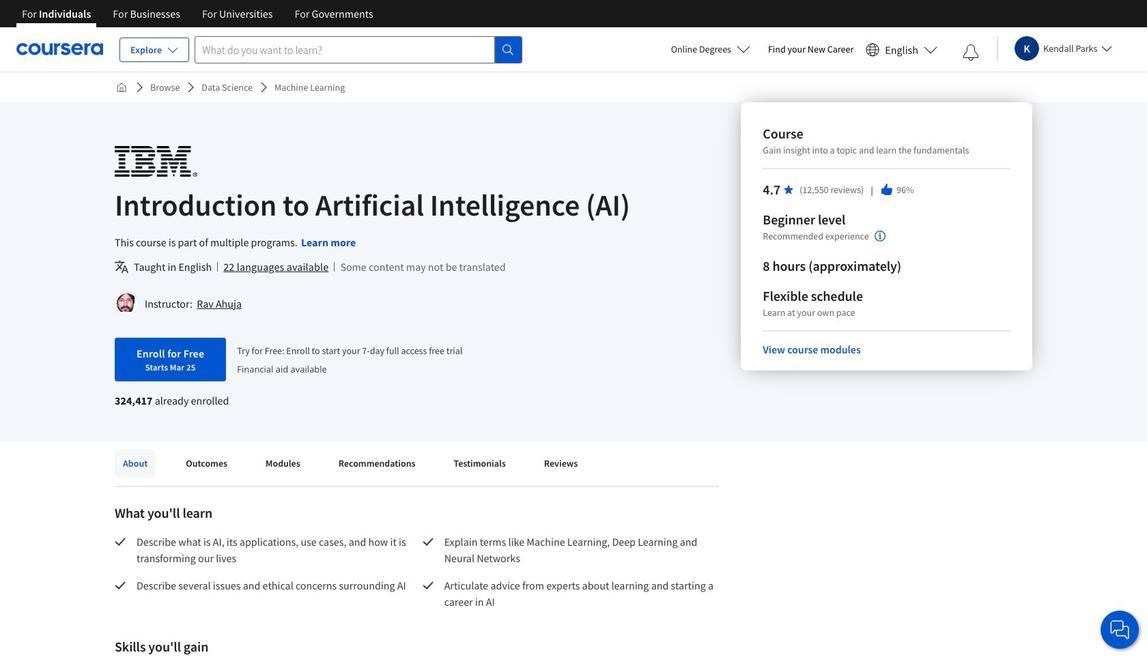 Task type: describe. For each thing, give the bounding box(es) containing it.
information about difficulty level pre-requisites. image
[[875, 231, 886, 242]]

banner navigation
[[11, 0, 384, 27]]

rav ahuja image
[[117, 294, 137, 314]]

coursera image
[[16, 38, 103, 60]]



Task type: vqa. For each thing, say whether or not it's contained in the screenshot.
Banner Navigation
yes



Task type: locate. For each thing, give the bounding box(es) containing it.
What do you want to learn? text field
[[195, 36, 495, 63]]

None search field
[[195, 36, 523, 63]]

home image
[[116, 82, 127, 93]]

ibm image
[[115, 146, 197, 177]]



